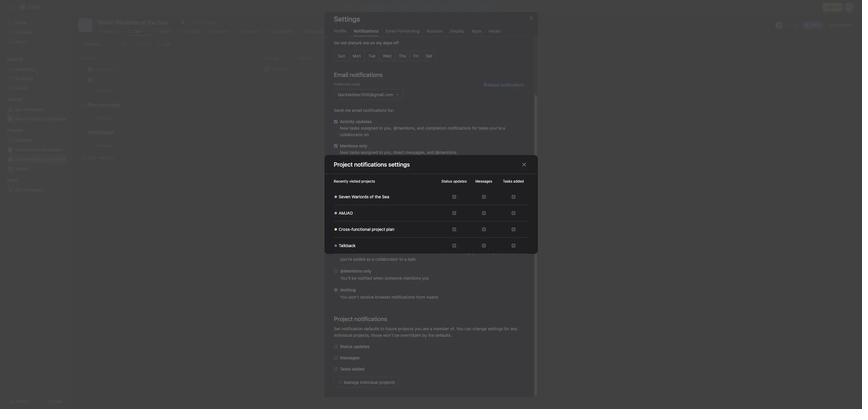 Task type: locate. For each thing, give the bounding box(es) containing it.
a left task,
[[503, 250, 506, 255]]

0 vertical spatial email
[[351, 82, 360, 87]]

new inside activity updates new tasks assigned to you, @mentions, and completion notifications for tasks you're a collaborator on
[[340, 126, 348, 131]]

email up days off
[[386, 28, 396, 34]]

0 vertical spatial add task… button
[[95, 87, 115, 94]]

1 notified from the top
[[358, 250, 372, 255]]

add task…
[[95, 88, 115, 93], [95, 115, 115, 121], [95, 143, 115, 148]]

2 vertical spatial warlords
[[352, 194, 369, 200]]

add task
[[86, 42, 100, 47]]

you're right following, on the right bottom of page
[[472, 250, 484, 255]]

email inside "button"
[[358, 203, 367, 208]]

2 when from the top
[[373, 276, 383, 281]]

0 vertical spatial collapse task list for this section image
[[80, 103, 85, 107]]

0 horizontal spatial project
[[48, 147, 62, 152]]

warlords up talkback link
[[28, 117, 45, 122]]

warlords up add new email
[[352, 194, 369, 200]]

warlords for 1st the seven warlords of the sea link from the top
[[28, 117, 45, 122]]

preferred
[[334, 82, 350, 87]]

hide sidebar image
[[8, 5, 12, 9]]

home
[[15, 20, 27, 25]]

new up "browser notifications"
[[349, 203, 357, 208]]

3 toggle notify about status updates checkbox from the top
[[453, 244, 456, 248]]

2 my from the top
[[15, 107, 21, 112]]

1 vertical spatial warlords
[[28, 157, 45, 162]]

1 toggle notify about messages checkbox from the top
[[482, 212, 486, 215]]

a right you're
[[503, 126, 505, 131]]

1 vertical spatial only
[[363, 269, 371, 274]]

2 completed checkbox from the top
[[86, 76, 93, 83]]

when for someone
[[373, 276, 383, 281]]

0 vertical spatial toggle notify about task creations checkbox
[[512, 195, 515, 199]]

sea for 1st the seven warlords of the sea link from the top
[[59, 117, 66, 122]]

None text field
[[96, 17, 169, 28]]

projects for recently visited projects
[[362, 179, 375, 184]]

seven for second the seven warlords of the sea link
[[15, 157, 27, 162]]

sea inside starred element
[[59, 117, 66, 122]]

0 horizontal spatial status
[[340, 345, 353, 350]]

1 collapse task list for this section image from the top
[[80, 103, 85, 107]]

1 horizontal spatial project
[[372, 227, 385, 232]]

share
[[810, 23, 820, 27]]

Assign HQ locations text field
[[93, 77, 135, 83]]

0 vertical spatial and
[[417, 126, 424, 131]]

assignee
[[264, 56, 279, 60]]

browser right the receive
[[375, 295, 390, 300]]

tasks inside project notifications settings dialog
[[503, 179, 513, 184]]

0 vertical spatial status updates
[[442, 179, 467, 184]]

2 my workspace link from the top
[[4, 186, 68, 195]]

projects element
[[0, 125, 71, 175]]

toggle notify about task creations checkbox for seven warlords of the sea
[[512, 195, 515, 199]]

0 vertical spatial added
[[514, 179, 524, 184]]

you left 'upcoming'
[[384, 168, 391, 173]]

list
[[133, 29, 140, 34]]

2 task… from the top
[[104, 115, 115, 121]]

1 horizontal spatial cross-functional project plan
[[339, 227, 394, 232]]

my for my workspace link within teams element
[[15, 188, 21, 193]]

added
[[514, 179, 524, 184], [353, 257, 365, 262], [352, 367, 364, 372]]

of inside project notifications settings dialog
[[370, 194, 374, 200]]

messages,
[[405, 150, 426, 155]]

project down talkback link
[[48, 147, 62, 152]]

functional down talkback link
[[28, 147, 47, 152]]

my for the my tasks link
[[15, 30, 21, 35]]

1 when from the top
[[373, 250, 383, 255]]

2 add task… button from the top
[[95, 115, 115, 121]]

on down send me email notifications for:
[[364, 132, 369, 137]]

1 vertical spatial add task… button
[[95, 115, 115, 121]]

task… down assign hq locations text box in the left top of the page
[[104, 88, 115, 93]]

be down @mentions
[[352, 276, 356, 281]]

only inside mentions only new tasks assigned to you, direct messages, and @mentions
[[359, 143, 367, 149]]

individual right manage
[[360, 380, 378, 385]]

task down comment
[[408, 257, 416, 262]]

my down team
[[15, 188, 21, 193]]

completed image
[[86, 66, 93, 73], [86, 76, 93, 83]]

0 vertical spatial toggle notify about task creations checkbox
[[512, 212, 515, 215]]

change
[[473, 327, 487, 332]]

project
[[48, 147, 62, 152], [372, 227, 385, 232]]

functional
[[28, 147, 47, 152], [352, 227, 371, 232]]

1 horizontal spatial projects
[[379, 380, 395, 385]]

my inside teams element
[[15, 188, 21, 193]]

0 vertical spatial talkback
[[15, 138, 32, 143]]

2 vertical spatial toggle notify about status updates checkbox
[[453, 244, 456, 248]]

seven warlords of the sea inside projects element
[[15, 157, 66, 162]]

notified
[[358, 250, 372, 255], [358, 276, 372, 281]]

toggle notify about task creations checkbox up the remove email
[[512, 195, 515, 199]]

my workspace down team
[[15, 188, 43, 193]]

you
[[384, 168, 391, 173], [422, 276, 429, 281], [415, 327, 422, 332]]

you, for @mentions,
[[384, 126, 392, 131]]

1 my workspace from the top
[[15, 107, 43, 112]]

notifications left from
[[392, 295, 415, 300]]

you, inside mentions only new tasks assigned to you, direct messages, and @mentions
[[384, 150, 392, 155]]

project down "browser notifications"
[[372, 227, 385, 232]]

3 add task… from the top
[[95, 143, 115, 148]]

following,
[[453, 250, 471, 255]]

1 send from the top
[[334, 108, 344, 113]]

0 vertical spatial tasks added
[[503, 179, 524, 184]]

plan
[[63, 147, 71, 152], [386, 227, 394, 232]]

section
[[98, 155, 114, 160]]

seven inside starred element
[[15, 117, 27, 122]]

send for send me browser notifications for…
[[334, 232, 344, 237]]

add task… for news
[[95, 143, 115, 148]]

1 workspace from the top
[[22, 107, 43, 112]]

1 horizontal spatial you're
[[440, 250, 452, 255]]

messages link
[[300, 28, 324, 35]]

1 seven warlords of the sea link from the top
[[4, 114, 68, 124]]

add
[[86, 42, 92, 47], [95, 88, 103, 93], [95, 115, 103, 121], [95, 143, 103, 148], [88, 155, 97, 160], [341, 203, 348, 208]]

be for you'll
[[352, 276, 356, 281]]

when for there's
[[373, 250, 383, 255]]

add task… row
[[71, 85, 862, 96], [71, 112, 862, 124], [71, 140, 862, 151]]

tasks up manage
[[340, 367, 351, 372]]

add task… for recruiting
[[95, 115, 115, 121]]

news
[[102, 130, 114, 135]]

collapse task list for this section image left post
[[80, 103, 85, 107]]

3 add task… button from the top
[[95, 142, 115, 149]]

collapse task list for this section image
[[80, 103, 85, 107], [80, 130, 85, 135]]

collaborator down there's at the bottom left
[[375, 257, 398, 262]]

seven warlords of the sea down cross-functional project plan link
[[15, 157, 66, 162]]

0 horizontal spatial on
[[364, 132, 369, 137]]

notifications
[[354, 28, 379, 34]]

0 horizontal spatial messages
[[304, 29, 324, 34]]

seven for 1st the seven warlords of the sea link from the top
[[15, 117, 27, 122]]

Toggle notify about messages checkbox
[[482, 212, 486, 215], [482, 228, 486, 232], [482, 244, 486, 248]]

@mentions
[[435, 150, 457, 155]]

tasks inside the my tasks link
[[22, 30, 32, 35]]

completed checkbox for "recruiting top pirates" "text box" in the left of the page
[[86, 66, 93, 73]]

settings
[[334, 15, 360, 23]]

on inside task updates you'll be notified when there's a comment on a task you're following, you're assigned a task, or you're added as a collaborator to a task
[[421, 250, 426, 255]]

3 my from the top
[[15, 188, 21, 193]]

@mentions,
[[393, 126, 416, 131]]

1 vertical spatial seven
[[15, 157, 27, 162]]

seven warlords of the sea up add new email
[[339, 194, 389, 200]]

2 toggle notify about status updates checkbox from the top
[[453, 212, 456, 215]]

you for and
[[384, 168, 391, 173]]

and right messages,
[[427, 150, 434, 155]]

1 vertical spatial tb
[[265, 67, 269, 71]]

email up "browser notifications"
[[358, 203, 367, 208]]

2 vertical spatial on
[[421, 250, 426, 255]]

a right there's at the bottom left
[[399, 250, 401, 255]]

toggle notify about task creations checkbox up task,
[[512, 244, 515, 248]]

1 my workspace link from the top
[[4, 105, 68, 114]]

0 horizontal spatial email
[[358, 203, 367, 208]]

only inside "@mentions only you'll be notified when someone mentions you"
[[363, 269, 371, 274]]

notified for updates
[[358, 250, 372, 255]]

email up activity in the top left of the page
[[352, 108, 362, 113]]

of
[[46, 117, 50, 122], [46, 157, 50, 162], [370, 194, 374, 200]]

task… for news
[[104, 143, 115, 148]]

you inside nothing you won't receive browser notifications from asana
[[340, 295, 347, 300]]

completed image inside "recruiting top pirates" "cell"
[[86, 66, 93, 73]]

send for send me email notifications for:
[[334, 108, 344, 113]]

new for new tasks assigned to you, direct messages, and @mentions
[[340, 150, 348, 155]]

home link
[[4, 18, 68, 28]]

task right comment
[[431, 250, 439, 255]]

apps button
[[472, 28, 482, 36]]

0 horizontal spatial plan
[[63, 147, 71, 152]]

when left there's at the bottom left
[[373, 250, 383, 255]]

cross- down "browser notifications"
[[339, 227, 352, 232]]

assigned inside mentions only new tasks assigned to you, direct messages, and @mentions
[[361, 150, 378, 155]]

0 horizontal spatial cross-
[[15, 147, 28, 152]]

add task… button
[[95, 87, 115, 94], [95, 115, 115, 121], [95, 142, 115, 149]]

1 vertical spatial added
[[353, 257, 365, 262]]

overview
[[103, 29, 122, 34]]

1 vertical spatial my workspace link
[[4, 186, 68, 195]]

upgrade
[[826, 5, 840, 9]]

1 vertical spatial sea
[[59, 157, 66, 162]]

status updates inside project notifications settings dialog
[[442, 179, 467, 184]]

status down notification
[[340, 345, 353, 350]]

be for you'll
[[352, 250, 356, 255]]

1 horizontal spatial plan
[[386, 227, 394, 232]]

seven warlords of the sea up talkback link
[[15, 117, 66, 122]]

my inside the global element
[[15, 30, 21, 35]]

2 add task… from the top
[[95, 115, 115, 121]]

1 vertical spatial add task…
[[95, 115, 115, 121]]

insights button
[[0, 56, 23, 62]]

a right are
[[430, 327, 432, 332]]

1 vertical spatial completed checkbox
[[86, 76, 93, 83]]

toggle notify about status updates checkbox for talkback
[[453, 244, 456, 248]]

you inside daily summaries new tasks assigned to you and upcoming due dates
[[384, 168, 391, 173]]

email right "remove"
[[512, 203, 521, 208]]

workspace down amjad link
[[22, 188, 43, 193]]

toggle notify about task creations checkbox down remove email button
[[512, 212, 515, 215]]

0 vertical spatial add task… row
[[71, 85, 862, 96]]

when inside "@mentions only you'll be notified when someone mentions you"
[[373, 276, 383, 281]]

2 toggle notify about task creations checkbox from the top
[[512, 244, 515, 248]]

activity updates new tasks assigned to you, @mentions, and completion notifications for tasks you're a collaborator on
[[340, 119, 505, 137]]

a inside activity updates new tasks assigned to you, @mentions, and completion notifications for tasks you're a collaborator on
[[503, 126, 505, 131]]

seven inside projects element
[[15, 157, 27, 162]]

2 workspace from the top
[[22, 188, 43, 193]]

added left as
[[353, 257, 365, 262]]

collapse task list for this section image left world
[[80, 130, 85, 135]]

to inside mentions only new tasks assigned to you, direct messages, and @mentions
[[379, 150, 383, 155]]

seven up add new email "button"
[[339, 194, 350, 200]]

inbox link
[[4, 37, 68, 47]]

0 vertical spatial completed image
[[86, 66, 93, 73]]

recruiting
[[99, 102, 120, 108]]

Toggle notify about status updates checkbox
[[453, 195, 456, 199], [453, 212, 456, 215], [453, 244, 456, 248]]

0 horizontal spatial tasks
[[340, 367, 351, 372]]

workspace for my workspace link within teams element
[[22, 188, 43, 193]]

notifications right completion
[[448, 126, 471, 131]]

you down nothing
[[340, 295, 347, 300]]

amjad down add new email "button"
[[339, 211, 353, 216]]

2 toggle notify about messages checkbox from the top
[[482, 228, 486, 232]]

date
[[307, 56, 314, 60]]

0 vertical spatial add task…
[[95, 88, 115, 93]]

reporting
[[15, 67, 34, 72]]

my inside starred element
[[15, 107, 21, 112]]

2 vertical spatial add task…
[[95, 143, 115, 148]]

my workspace down starred
[[15, 107, 43, 112]]

0 vertical spatial seven warlords of the sea
[[15, 117, 66, 122]]

project inside project notifications settings dialog
[[372, 227, 385, 232]]

be inside task updates you'll be notified when there's a comment on a task you're following, you're assigned a task, or you're added as a collaborator to a task
[[352, 250, 356, 255]]

remove email
[[498, 203, 521, 208]]

1 horizontal spatial cross-
[[339, 227, 352, 232]]

2 completed image from the top
[[86, 76, 93, 83]]

1 toggle notify about status updates checkbox from the top
[[453, 195, 456, 199]]

add down post recruiting 'button'
[[95, 115, 103, 121]]

1 horizontal spatial talkback
[[339, 243, 356, 248]]

added inside task updates you'll be notified when there's a comment on a task you're following, you're assigned a task, or you're added as a collaborator to a task
[[353, 257, 365, 262]]

2 toggle notify about task creations checkbox from the top
[[512, 228, 515, 232]]

my workspace link inside teams element
[[4, 186, 68, 195]]

updates
[[356, 119, 372, 124], [453, 179, 467, 184], [350, 243, 366, 248], [354, 345, 370, 350]]

1 vertical spatial me
[[345, 108, 351, 113]]

0 horizontal spatial status updates
[[340, 345, 370, 350]]

added down close this dialog icon
[[514, 179, 524, 184]]

0 vertical spatial you
[[384, 168, 391, 173]]

0 horizontal spatial individual
[[334, 333, 352, 338]]

0 horizontal spatial you're
[[340, 257, 352, 262]]

email forwarding button
[[386, 28, 420, 36]]

2 notified from the top
[[358, 276, 372, 281]]

summaries
[[351, 161, 372, 166]]

add task… down assign hq locations text box in the left top of the page
[[95, 88, 115, 93]]

you inside set notification defaults to future projects you are a member of. you can change settings for any individual projects, those won't be overridden by the defaults.
[[415, 327, 422, 332]]

warlords
[[28, 117, 45, 122], [28, 157, 45, 162], [352, 194, 369, 200]]

task updates you'll be notified when there's a comment on a task you're following, you're assigned a task, or you're added as a collaborator to a task
[[340, 243, 521, 262]]

of inside projects element
[[46, 157, 50, 162]]

Toggle notify about task creations checkbox
[[512, 212, 515, 215], [512, 244, 515, 248]]

my workspace link down amjad link
[[4, 186, 68, 195]]

1 you, from the top
[[384, 126, 392, 131]]

2 horizontal spatial you're
[[472, 250, 484, 255]]

new inside mentions only new tasks assigned to you, direct messages, and @mentions
[[340, 150, 348, 155]]

1 vertical spatial task
[[340, 243, 349, 248]]

assigned left task,
[[485, 250, 502, 255]]

0 vertical spatial tb
[[777, 23, 781, 27]]

task for task updates you'll be notified when there's a comment on a task you're following, you're assigned a task, or you're added as a collaborator to a task
[[340, 243, 349, 248]]

1 completed checkbox from the top
[[86, 66, 93, 73]]

tasks down mentions
[[350, 150, 360, 155]]

1 vertical spatial be
[[352, 276, 356, 281]]

task
[[79, 56, 87, 60], [340, 243, 349, 248]]

functional down "browser notifications"
[[352, 227, 371, 232]]

2 vertical spatial seven warlords of the sea
[[339, 194, 389, 200]]

collapse task list for this section image for post recruiting
[[80, 103, 85, 107]]

seven up projects
[[15, 117, 27, 122]]

starred button
[[0, 97, 22, 103]]

email down email notifications at the left top of page
[[351, 82, 360, 87]]

new down activity in the top left of the page
[[340, 126, 348, 131]]

seven inside project notifications settings dialog
[[339, 194, 350, 200]]

a inside set notification defaults to future projects you are a member of. you can change settings for any individual projects, those won't be overridden by the defaults.
[[430, 327, 432, 332]]

add task… button inside header untitled section tree grid
[[95, 87, 115, 94]]

1 vertical spatial tasks
[[340, 367, 351, 372]]

mentions
[[403, 276, 421, 281]]

plan inside project notifications settings dialog
[[386, 227, 394, 232]]

0 vertical spatial notified
[[358, 250, 372, 255]]

cross- down talkback link
[[15, 147, 28, 152]]

when left someone
[[373, 276, 383, 281]]

toggle notify about status updates checkbox for seven warlords of the sea
[[453, 195, 456, 199]]

my workspace inside starred element
[[15, 107, 43, 112]]

new for new tasks assigned to you, @mentions, and completion notifications for tasks you're a collaborator on
[[340, 126, 348, 131]]

seven warlords of the sea inside starred element
[[15, 117, 66, 122]]

sea inside projects element
[[59, 157, 66, 162]]

warlords inside project notifications settings dialog
[[352, 194, 369, 200]]

add task… row for world news
[[71, 140, 862, 151]]

tasks added down close this dialog icon
[[503, 179, 524, 184]]

messages up manage
[[340, 356, 360, 361]]

3 add task… row from the top
[[71, 140, 862, 151]]

warlords down cross-functional project plan link
[[28, 157, 45, 162]]

3 toggle notify about messages checkbox from the top
[[482, 244, 486, 248]]

dates
[[429, 168, 439, 173]]

cross-functional project plan down "browser notifications"
[[339, 227, 394, 232]]

1 vertical spatial messages
[[476, 179, 492, 184]]

row
[[71, 53, 862, 64], [78, 63, 855, 64], [71, 64, 862, 75], [71, 74, 862, 85]]

task for task name
[[79, 56, 87, 60]]

toggle notify about task creations checkbox for talkback
[[512, 244, 515, 248]]

1 vertical spatial project
[[372, 227, 385, 232]]

0 vertical spatial warlords
[[28, 117, 45, 122]]

1 vertical spatial my workspace
[[15, 188, 43, 193]]

seven warlords of the sea for 1st the seven warlords of the sea link from the top
[[15, 117, 66, 122]]

0 vertical spatial workspace
[[22, 107, 43, 112]]

you right of.
[[456, 327, 463, 332]]

task left name
[[79, 56, 87, 60]]

@mentions only you'll be notified when someone mentions you
[[340, 269, 429, 281]]

completed checkbox inside "recruiting top pirates" "cell"
[[86, 66, 93, 73]]

tasks up the remove email
[[503, 179, 513, 184]]

only down as
[[363, 269, 371, 274]]

close image
[[529, 16, 534, 21]]

1 toggle notify about task creations checkbox from the top
[[512, 212, 515, 215]]

collaborator inside activity updates new tasks assigned to you, @mentions, and completion notifications for tasks you're a collaborator on
[[340, 132, 363, 137]]

of inside starred element
[[46, 117, 50, 122]]

team button
[[0, 177, 18, 183]]

me up you'll
[[345, 232, 351, 237]]

1 vertical spatial completed image
[[86, 76, 93, 83]]

1 vertical spatial seven warlords of the sea link
[[4, 155, 68, 164]]

messages left files link
[[304, 29, 324, 34]]

0 vertical spatial of
[[46, 117, 50, 122]]

0 horizontal spatial cross-functional project plan
[[15, 147, 71, 152]]

for
[[472, 126, 478, 131], [504, 327, 510, 332]]

nothing you won't receive browser notifications from asana
[[340, 288, 438, 300]]

invite
[[17, 399, 27, 404]]

cross-functional project plan down talkback link
[[15, 147, 71, 152]]

overridden
[[401, 333, 421, 338]]

1 horizontal spatial tasks
[[503, 179, 513, 184]]

name
[[88, 56, 97, 60]]

amjad up team
[[15, 166, 30, 171]]

assigned inside daily summaries new tasks assigned to you and upcoming due dates
[[361, 168, 378, 173]]

seven warlords of the sea link down talkback link
[[4, 155, 68, 164]]

asana
[[426, 295, 438, 300]]

1 add task… button from the top
[[95, 87, 115, 94]]

on left my
[[370, 40, 375, 45]]

task up name
[[93, 42, 100, 47]]

3 task… from the top
[[104, 143, 115, 148]]

seven warlords of the sea
[[15, 117, 66, 122], [15, 157, 66, 162], [339, 194, 389, 200]]

add new email
[[341, 203, 367, 208]]

0 vertical spatial seven
[[15, 117, 27, 122]]

world
[[88, 130, 101, 135]]

tasks for activity updates new tasks assigned to you, @mentions, and completion notifications for tasks you're a collaborator on
[[350, 126, 360, 131]]

notification
[[341, 327, 363, 332]]

add inside header untitled section tree grid
[[95, 88, 103, 93]]

tasks inside mentions only new tasks assigned to you, direct messages, and @mentions
[[350, 150, 360, 155]]

2 add task… row from the top
[[71, 112, 862, 124]]

board link
[[155, 28, 171, 35]]

notifications inside activity updates new tasks assigned to you, @mentions, and completion notifications for tasks you're a collaborator on
[[448, 126, 471, 131]]

0 horizontal spatial talkback
[[15, 138, 32, 143]]

projects
[[7, 128, 23, 133]]

toggle notify about messages checkbox for cross-functional project plan
[[482, 228, 486, 232]]

my workspace link down "goals" link
[[4, 105, 68, 114]]

to inside daily summaries new tasks assigned to you and upcoming due dates
[[379, 168, 383, 173]]

you inside "@mentions only you'll be notified when someone mentions you"
[[422, 276, 429, 281]]

2 collapse task list for this section image from the top
[[80, 130, 85, 135]]

you're
[[490, 126, 502, 131]]

tasks for mentions only new tasks assigned to you, direct messages, and @mentions
[[350, 150, 360, 155]]

weekly
[[340, 179, 354, 184]]

2 you, from the top
[[384, 150, 392, 155]]

my workspace
[[15, 107, 43, 112], [15, 188, 43, 193]]

me for browser
[[345, 232, 351, 237]]

you, left the @mentions,
[[384, 126, 392, 131]]

add task… button down assign hq locations text box in the left top of the page
[[95, 87, 115, 94]]

seven
[[15, 117, 27, 122], [15, 157, 27, 162], [339, 194, 350, 200]]

0 vertical spatial projects
[[362, 179, 375, 184]]

1 vertical spatial task…
[[104, 115, 115, 121]]

functional inside projects element
[[28, 147, 47, 152]]

0 horizontal spatial tb
[[265, 67, 269, 71]]

seven up amjad link
[[15, 157, 27, 162]]

collaborator
[[340, 132, 363, 137], [375, 257, 398, 262]]

new down mentions
[[340, 150, 348, 155]]

2 vertical spatial task…
[[104, 143, 115, 148]]

0 vertical spatial send
[[334, 108, 344, 113]]

1 vertical spatial individual
[[360, 380, 378, 385]]

0 vertical spatial for
[[472, 126, 478, 131]]

recently
[[334, 179, 349, 184]]

Toggle notify about task creations checkbox
[[512, 195, 515, 199], [512, 228, 515, 232]]

0 horizontal spatial functional
[[28, 147, 47, 152]]

1 vertical spatial email
[[352, 108, 362, 113]]

1 completed image from the top
[[86, 66, 93, 73]]

assigned for updates
[[361, 126, 378, 131]]

1 vertical spatial collapse task list for this section image
[[80, 130, 85, 135]]

tasks inside daily summaries new tasks assigned to you and upcoming due dates
[[350, 168, 360, 173]]

weekly reports
[[340, 179, 370, 184]]

the inside set notification defaults to future projects you are a member of. you can change settings for any individual projects, those won't be overridden by the defaults.
[[428, 333, 434, 338]]

browser inside nothing you won't receive browser notifications from asana
[[375, 295, 390, 300]]

2 vertical spatial seven
[[339, 194, 350, 200]]

for left you're
[[472, 126, 478, 131]]

add task… button up section
[[95, 142, 115, 149]]

1 add task… from the top
[[95, 88, 115, 93]]

and left 'upcoming'
[[392, 168, 399, 173]]

tasks down summaries
[[350, 168, 360, 173]]

toggle notify about task creations checkbox up task,
[[512, 228, 515, 232]]

and left completion
[[417, 126, 424, 131]]

assigned for only
[[361, 150, 378, 155]]

activity
[[340, 119, 355, 124]]

projects inside project notifications settings dialog
[[362, 179, 375, 184]]

0 horizontal spatial you
[[384, 168, 391, 173]]

2 vertical spatial added
[[352, 367, 364, 372]]

1 my from the top
[[15, 30, 21, 35]]

about notifications link
[[484, 82, 524, 107]]

0 vertical spatial browser
[[352, 232, 367, 237]]

notified inside task updates you'll be notified when there's a comment on a task you're following, you're assigned a task, or you're added as a collaborator to a task
[[358, 250, 372, 255]]

1 horizontal spatial functional
[[352, 227, 371, 232]]

starred element
[[0, 94, 71, 125]]

1 vertical spatial you
[[422, 276, 429, 281]]

new inside daily summaries new tasks assigned to you and upcoming due dates
[[340, 168, 348, 173]]

2 vertical spatial you
[[415, 327, 422, 332]]

for…
[[393, 232, 401, 237]]

0 vertical spatial messages
[[304, 29, 324, 34]]

1 vertical spatial browser
[[375, 295, 390, 300]]

Completed checkbox
[[86, 66, 93, 73], [86, 76, 93, 83]]

functional inside project notifications settings dialog
[[352, 227, 371, 232]]

my workspace inside teams element
[[15, 188, 43, 193]]

1 vertical spatial tasks added
[[340, 367, 364, 372]]

you'll
[[340, 276, 351, 281]]

won't
[[383, 333, 394, 338]]

status updates
[[442, 179, 467, 184], [340, 345, 370, 350]]

add up post recruiting
[[95, 88, 103, 93]]

add task… button down post recruiting
[[95, 115, 115, 121]]

seven warlords of the sea link
[[4, 114, 68, 124], [4, 155, 68, 164]]

any
[[511, 327, 517, 332]]

on
[[370, 40, 375, 45], [364, 132, 369, 137], [421, 250, 426, 255]]

be inside set notification defaults to future projects you are a member of. you can change settings for any individual projects, those won't be overridden by the defaults.
[[395, 333, 399, 338]]

to for updates
[[379, 126, 383, 131]]

1 vertical spatial toggle notify about status updates checkbox
[[453, 212, 456, 215]]

0 horizontal spatial collaborator
[[340, 132, 363, 137]]

0 vertical spatial you
[[340, 295, 347, 300]]

list link
[[129, 28, 140, 35]]

be
[[352, 250, 356, 255], [352, 276, 356, 281], [395, 333, 399, 338]]

1 horizontal spatial task
[[340, 243, 349, 248]]

sea inside project notifications settings dialog
[[382, 194, 389, 200]]

or
[[517, 250, 521, 255]]

add task… up section
[[95, 143, 115, 148]]

completed checkbox inside assign hq locations cell
[[86, 76, 93, 83]]

notified inside "@mentions only you'll be notified when someone mentions you"
[[358, 276, 372, 281]]

0 vertical spatial status
[[442, 179, 452, 184]]

notifications left for…
[[368, 232, 392, 237]]

notified up as
[[358, 250, 372, 255]]

me for email
[[345, 108, 351, 113]]

cross-
[[15, 147, 28, 152], [339, 227, 352, 232]]

you, inside activity updates new tasks assigned to you, @mentions, and completion notifications for tasks you're a collaborator on
[[384, 126, 392, 131]]

completed checkbox for assign hq locations text box in the left top of the page
[[86, 76, 93, 83]]

1 vertical spatial plan
[[386, 227, 394, 232]]

1 vertical spatial functional
[[352, 227, 371, 232]]

task inside task updates you'll be notified when there's a comment on a task you're following, you're assigned a task, or you're added as a collaborator to a task
[[340, 243, 349, 248]]

2 horizontal spatial you
[[422, 276, 429, 281]]

1 add task… row from the top
[[71, 85, 862, 96]]

project notifications settings dialog
[[324, 155, 538, 254]]

messages
[[304, 29, 324, 34], [476, 179, 492, 184], [340, 356, 360, 361]]

status down @mentions at the right top of the page
[[442, 179, 452, 184]]

2 send from the top
[[334, 232, 344, 237]]

assigned up project notifications settings
[[361, 150, 378, 155]]

2 vertical spatial task
[[408, 257, 416, 262]]

you're left following, on the right bottom of page
[[440, 250, 452, 255]]

when inside task updates you'll be notified when there's a comment on a task you're following, you're assigned a task, or you're added as a collaborator to a task
[[373, 250, 383, 255]]

1 horizontal spatial you
[[456, 327, 463, 332]]

0 vertical spatial task…
[[104, 88, 115, 93]]

you right mentions
[[422, 276, 429, 281]]

1 task… from the top
[[104, 88, 115, 93]]

2 my workspace from the top
[[15, 188, 43, 193]]

task… down recruiting
[[104, 115, 115, 121]]

completed image inside assign hq locations cell
[[86, 76, 93, 83]]

1 toggle notify about task creations checkbox from the top
[[512, 195, 515, 199]]

1 vertical spatial for
[[504, 327, 510, 332]]

warlords inside projects element
[[28, 157, 45, 162]]

1 horizontal spatial on
[[370, 40, 375, 45]]

toggle notify about status updates checkbox for amjad
[[453, 212, 456, 215]]

tasks down home
[[22, 30, 32, 35]]



Task type: describe. For each thing, give the bounding box(es) containing it.
notifications inside nothing you won't receive browser notifications from asana
[[392, 295, 415, 300]]

only for @mentions only
[[363, 269, 371, 274]]

completion
[[425, 126, 446, 131]]

toggle notify about messages checkbox for amjad
[[482, 212, 486, 215]]

days off
[[383, 40, 399, 45]]

notified for only
[[358, 276, 372, 281]]

add inside "button"
[[341, 203, 348, 208]]

new for new tasks assigned to you and upcoming due dates
[[340, 168, 348, 173]]

cross-functional project plan inside project notifications settings dialog
[[339, 227, 394, 232]]

completed image for "recruiting top pirates" "text box" in the left of the page
[[86, 66, 93, 73]]

Recruiting top Pirates text field
[[93, 66, 138, 72]]

and inside mentions only new tasks assigned to you, direct messages, and @mentions
[[427, 150, 434, 155]]

notifications button
[[354, 28, 379, 36]]

amjad inside project notifications settings dialog
[[339, 211, 353, 216]]

due
[[420, 168, 428, 173]]

my workspace link inside starred element
[[4, 105, 68, 114]]

browser notifications
[[334, 220, 390, 227]]

board
[[159, 29, 171, 34]]

individual inside set notification defaults to future projects you are a member of. you can change settings for any individual projects, those won't be overridden by the defaults.
[[334, 333, 352, 338]]

0 horizontal spatial browser
[[352, 232, 367, 237]]

files
[[336, 29, 345, 34]]

post
[[88, 102, 98, 108]]

add left section
[[88, 155, 97, 160]]

daily
[[340, 161, 350, 166]]

a right as
[[372, 257, 374, 262]]

dashboard
[[271, 29, 293, 34]]

forwarding
[[397, 28, 420, 34]]

0 horizontal spatial tasks added
[[340, 367, 364, 372]]

to inside set notification defaults to future projects you are a member of. you can change settings for any individual projects, those won't be overridden by the defaults.
[[381, 327, 384, 332]]

add task… button for news
[[95, 142, 115, 149]]

cross-functional project plan inside projects element
[[15, 147, 71, 152]]

toggle notify about task creations checkbox for amjad
[[512, 212, 515, 215]]

only for mentions only
[[359, 143, 367, 149]]

defaults
[[364, 327, 379, 332]]

can
[[465, 327, 471, 332]]

starred
[[7, 97, 22, 102]]

assigned for summaries
[[361, 168, 378, 173]]

tue
[[368, 53, 375, 58]]

tyler black
[[272, 67, 290, 71]]

1 horizontal spatial task
[[408, 257, 416, 262]]

recruiting top pirates cell
[[71, 64, 261, 75]]

and inside activity updates new tasks assigned to you, @mentions, and completion notifications for tasks you're a collaborator on
[[417, 126, 424, 131]]

status inside project notifications settings dialog
[[442, 179, 452, 184]]

cross- inside project notifications settings dialog
[[339, 227, 352, 232]]

talkback link
[[4, 136, 68, 145]]

add task… button for recruiting
[[95, 115, 115, 121]]

remove from starred image
[[180, 20, 185, 25]]

to for only
[[379, 150, 383, 155]]

reports
[[355, 179, 370, 184]]

gantt link
[[352, 28, 368, 35]]

row containing tb
[[71, 64, 862, 75]]

updates inside task updates you'll be notified when there's a comment on a task you're following, you're assigned a task, or you're added as a collaborator to a task
[[350, 243, 366, 248]]

someone
[[385, 276, 402, 281]]

project notifications
[[334, 316, 387, 323]]

add new email button
[[334, 201, 370, 210]]

the inside projects element
[[51, 157, 58, 162]]

assign hq locations cell
[[71, 74, 261, 85]]

project inside cross-functional project plan link
[[48, 147, 62, 152]]

on inside activity updates new tasks assigned to you, @mentions, and completion notifications for tasks you're a collaborator on
[[364, 132, 369, 137]]

mon
[[353, 53, 361, 58]]

future
[[386, 327, 397, 332]]

seven warlords of the sea for second the seven warlords of the sea link
[[15, 157, 66, 162]]

project notifications settings
[[334, 161, 410, 168]]

messages inside project notifications settings dialog
[[476, 179, 492, 184]]

you, for direct
[[384, 150, 392, 155]]

tb inside header untitled section tree grid
[[265, 67, 269, 71]]

added inside project notifications settings dialog
[[514, 179, 524, 184]]

1 horizontal spatial email
[[386, 28, 396, 34]]

global element
[[0, 15, 71, 50]]

of.
[[450, 327, 455, 332]]

cross-functional project plan link
[[4, 145, 71, 155]]

warlords for second the seven warlords of the sea link
[[28, 157, 45, 162]]

tasks left you're
[[479, 126, 489, 131]]

the inside starred element
[[51, 117, 58, 122]]

black
[[281, 67, 290, 71]]

account
[[427, 28, 443, 34]]

mentions
[[340, 143, 358, 149]]

my tasks link
[[4, 28, 68, 37]]

close this dialog image
[[522, 162, 527, 167]]

you for are
[[415, 327, 422, 332]]

of for 1st the seven warlords of the sea link from the top
[[46, 117, 50, 122]]

goals
[[15, 86, 26, 91]]

teams element
[[0, 175, 71, 196]]

for inside activity updates new tasks assigned to you, @mentions, and completion notifications for tasks you're a collaborator on
[[472, 126, 478, 131]]

talkback inside projects element
[[15, 138, 32, 143]]

for inside set notification defaults to future projects you are a member of. you can change settings for any individual projects, those won't be overridden by the defaults.
[[504, 327, 510, 332]]

not
[[341, 40, 347, 45]]

receive
[[360, 295, 374, 300]]

assigned inside task updates you'll be notified when there's a comment on a task you're following, you're assigned a task, or you're added as a collaborator to a task
[[485, 250, 502, 255]]

the inside project notifications settings dialog
[[375, 194, 381, 200]]

updates inside project notifications settings dialog
[[453, 179, 467, 184]]

0 vertical spatial me
[[363, 40, 369, 45]]

about
[[488, 82, 499, 87]]

list image
[[82, 22, 89, 29]]

header untitled section tree grid
[[71, 64, 862, 96]]

portfolios link
[[4, 74, 68, 84]]

visited
[[350, 179, 361, 184]]

email notifications
[[334, 71, 383, 78]]

hacks button
[[489, 28, 501, 36]]

2 horizontal spatial email
[[512, 203, 521, 208]]

individual inside button
[[360, 380, 378, 385]]

new inside add new email "button"
[[349, 203, 357, 208]]

task,
[[507, 250, 516, 255]]

plan inside projects element
[[63, 147, 71, 152]]

my workspace for my workspace link within teams element
[[15, 188, 43, 193]]

add up add section button
[[95, 143, 103, 148]]

add up task name
[[86, 42, 92, 47]]

as
[[366, 257, 371, 262]]

sea for second the seven warlords of the sea link
[[59, 157, 66, 162]]

projects button
[[0, 127, 23, 133]]

nothing
[[340, 288, 356, 293]]

completed image for assign hq locations text box in the left top of the page
[[86, 76, 93, 83]]

account button
[[427, 28, 443, 36]]

display button
[[450, 28, 464, 36]]

disturb
[[348, 40, 362, 45]]

toggle notify about messages checkbox for talkback
[[482, 244, 486, 248]]

messages inside messages link
[[304, 29, 324, 34]]

tyler
[[272, 67, 280, 71]]

a right comment
[[427, 250, 429, 255]]

@mentions
[[340, 269, 362, 274]]

to inside task updates you'll be notified when there's a comment on a task you're following, you're assigned a task, or you're added as a collaborator to a task
[[399, 257, 403, 262]]

0 vertical spatial on
[[370, 40, 375, 45]]

recently visited projects
[[334, 179, 375, 184]]

those
[[371, 333, 382, 338]]

project
[[334, 161, 353, 168]]

add task button
[[78, 40, 103, 49]]

tasks for daily summaries new tasks assigned to you and upcoming due dates
[[350, 168, 360, 173]]

1 vertical spatial status updates
[[340, 345, 370, 350]]

amjad inside projects element
[[15, 166, 30, 171]]

2 seven warlords of the sea link from the top
[[4, 155, 68, 164]]

tb inside tb button
[[777, 23, 781, 27]]

about notifications
[[488, 82, 524, 87]]

updates inside activity updates new tasks assigned to you, @mentions, and completion notifications for tasks you're a collaborator on
[[356, 119, 372, 124]]

tasks added inside project notifications settings dialog
[[503, 179, 524, 184]]

1 horizontal spatial messages
[[340, 356, 360, 361]]

1 vertical spatial status
[[340, 345, 353, 350]]

timeline link
[[178, 28, 200, 35]]

seven warlords of the sea inside project notifications settings dialog
[[339, 194, 389, 200]]

notifications left the for: in the top left of the page
[[363, 108, 387, 113]]

task… for recruiting
[[104, 115, 115, 121]]

collaborator inside task updates you'll be notified when there's a comment on a task you're following, you're assigned a task, or you're added as a collaborator to a task
[[375, 257, 398, 262]]

settings
[[488, 327, 503, 332]]

add task… inside header untitled section tree grid
[[95, 88, 115, 93]]

set notification defaults to future projects you are a member of. you can change settings for any individual projects, those won't be overridden by the defaults.
[[334, 327, 517, 338]]

are
[[423, 327, 429, 332]]

and inside daily summaries new tasks assigned to you and upcoming due dates
[[392, 168, 399, 173]]

projects inside set notification defaults to future projects you are a member of. you can change settings for any individual projects, those won't be overridden by the defaults.
[[398, 327, 414, 332]]

send me email notifications for:
[[334, 108, 394, 113]]

my workspace for my workspace link in starred element
[[15, 107, 43, 112]]

goals link
[[4, 84, 68, 93]]

display
[[450, 28, 464, 34]]

notifications settings
[[354, 161, 410, 168]]

2 horizontal spatial task
[[431, 250, 439, 255]]

task inside button
[[93, 42, 100, 47]]

toggle notify about task creations checkbox for cross-functional project plan
[[512, 228, 515, 232]]

cross- inside cross-functional project plan link
[[15, 147, 28, 152]]

notifications right about
[[500, 82, 524, 87]]

share button
[[803, 21, 823, 29]]

collapse task list for this section image for world news
[[80, 130, 85, 135]]

insights element
[[0, 54, 71, 94]]

add section
[[88, 155, 114, 160]]

of for second the seven warlords of the sea link
[[46, 157, 50, 162]]

you'll
[[340, 250, 351, 255]]

Toggle notify about status updates checkbox
[[453, 228, 456, 232]]

workspace for my workspace link in starred element
[[22, 107, 43, 112]]

add section button
[[78, 152, 116, 163]]

won't
[[348, 295, 359, 300]]

from
[[416, 295, 425, 300]]

row containing task name
[[71, 53, 862, 64]]

hacks
[[489, 28, 501, 34]]

talkback inside project notifications settings dialog
[[339, 243, 356, 248]]

dashboard link
[[266, 28, 293, 35]]

manage
[[344, 380, 359, 385]]

direct
[[393, 150, 404, 155]]

add task… row for post recruiting
[[71, 112, 862, 124]]

a down comment
[[404, 257, 407, 262]]

to for summaries
[[379, 168, 383, 173]]

manage individual projects
[[344, 380, 395, 385]]

task… inside header untitled section tree grid
[[104, 88, 115, 93]]

fri
[[414, 53, 418, 58]]

due date
[[299, 56, 314, 60]]

my for my workspace link in starred element
[[15, 107, 21, 112]]

projects,
[[353, 333, 370, 338]]

due
[[299, 56, 306, 60]]

projects for manage individual projects
[[379, 380, 395, 385]]

upcoming
[[400, 168, 419, 173]]

Toggle notify about messages checkbox
[[482, 195, 486, 199]]

you inside set notification defaults to future projects you are a member of. you can change settings for any individual projects, those won't be overridden by the defaults.
[[456, 327, 463, 332]]



Task type: vqa. For each thing, say whether or not it's contained in the screenshot.
Update at the left top of the page
no



